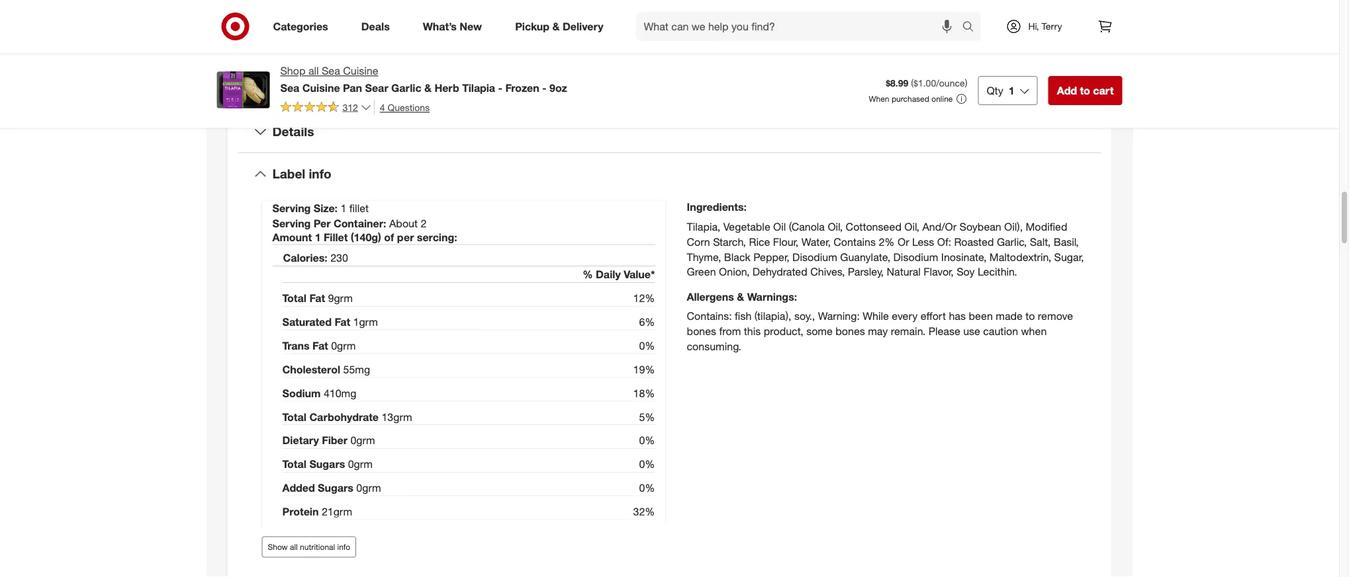 Task type: vqa. For each thing, say whether or not it's contained in the screenshot.


Task type: locate. For each thing, give the bounding box(es) containing it.
hi,
[[1028, 21, 1039, 32]]

0 horizontal spatial sea
[[280, 81, 299, 94]]

about
[[389, 217, 418, 230]]

0%
[[639, 340, 655, 353], [639, 435, 655, 448], [639, 458, 655, 471], [639, 482, 655, 495]]

hi, terry
[[1028, 21, 1062, 32]]

total up saturated
[[282, 292, 307, 305]]

5%
[[639, 411, 655, 424]]

garlic,
[[997, 236, 1027, 249]]

& for allergens
[[737, 291, 744, 304]]

carbohydrate
[[309, 411, 379, 424]]

search
[[956, 21, 988, 34]]

fat for trans fat
[[313, 340, 328, 353]]

1 disodium from the left
[[793, 251, 837, 264]]

info right label
[[309, 167, 331, 182]]

image of sea cuisine pan sear garlic & herb tilapia - frozen - 9oz image
[[217, 64, 270, 117]]

total for total carbohydrate
[[282, 411, 307, 424]]

all inside shop all sea cuisine sea cuisine pan sear garlic & herb tilapia - frozen - 9oz
[[308, 65, 319, 77]]

1 vertical spatial &
[[424, 81, 432, 94]]

sugars
[[309, 458, 345, 471], [318, 482, 353, 495]]

consuming.
[[687, 340, 741, 353]]

%
[[583, 269, 593, 281]]

fat up trans fat 0 grm
[[335, 316, 350, 329]]

total sugars 0 grm
[[282, 458, 373, 471]]

to
[[1080, 84, 1090, 97], [1026, 310, 1035, 323]]

fat for saturated fat
[[335, 316, 350, 329]]

1 right qty
[[1009, 84, 1015, 97]]

show left fewer
[[389, 17, 416, 30]]

cart
[[1093, 84, 1114, 97]]

of:
[[937, 236, 951, 249]]

1 vertical spatial serving
[[272, 217, 311, 230]]

2 vertical spatial fat
[[313, 340, 328, 353]]

while
[[863, 310, 889, 323]]

sercing
[[417, 231, 454, 244]]

rice
[[749, 236, 770, 249]]

0 up added sugars 0 grm at left
[[348, 458, 354, 471]]

show inside button
[[389, 17, 416, 30]]

1 horizontal spatial disodium
[[894, 251, 938, 264]]

0 vertical spatial show
[[389, 17, 416, 30]]

1 vertical spatial mg
[[341, 387, 356, 400]]

disodium down less
[[894, 251, 938, 264]]

1 vertical spatial info
[[337, 543, 350, 553]]

0 for trans fat
[[331, 340, 337, 353]]

natural
[[887, 266, 921, 279]]

what's
[[423, 20, 457, 33]]

serving
[[272, 202, 311, 215], [272, 217, 311, 230]]

advertisement region
[[686, 0, 1123, 13]]

0 down saturated fat 1 grm
[[331, 340, 337, 353]]

0 horizontal spatial disodium
[[793, 251, 837, 264]]

calories: 230
[[283, 251, 348, 264]]

1 horizontal spatial show
[[389, 17, 416, 30]]

0 horizontal spatial -
[[498, 81, 503, 94]]

info inside the label info dropdown button
[[309, 167, 331, 182]]

0 horizontal spatial oil,
[[828, 221, 843, 233]]

1 vertical spatial fat
[[335, 316, 350, 329]]

0 horizontal spatial all
[[290, 543, 298, 553]]

fat for total fat
[[309, 292, 325, 305]]

sugars down dietary fiber 0 grm
[[309, 458, 345, 471]]

dietary fiber 0 grm
[[282, 435, 375, 448]]

1 horizontal spatial cuisine
[[343, 65, 378, 77]]

disodium
[[793, 251, 837, 264], [894, 251, 938, 264]]

mg up sodium 410 mg
[[355, 364, 370, 376]]

230
[[331, 251, 348, 264]]

2 oil, from the left
[[905, 221, 920, 233]]

lecithin.
[[978, 266, 1017, 279]]

0 vertical spatial mg
[[355, 364, 370, 376]]

13
[[382, 411, 393, 424]]

1 horizontal spatial bones
[[836, 325, 865, 338]]

may
[[868, 325, 888, 338]]

& up fish
[[737, 291, 744, 304]]

0 horizontal spatial &
[[424, 81, 432, 94]]

sponsored
[[1083, 15, 1123, 25]]

55
[[343, 364, 355, 376]]

water,
[[802, 236, 831, 249]]

all right the shop
[[308, 65, 319, 77]]

terry
[[1042, 21, 1062, 32]]

2 vertical spatial total
[[282, 458, 307, 471]]

1 vertical spatial sugars
[[318, 482, 353, 495]]

2 vertical spatial &
[[737, 291, 744, 304]]

2 0% from the top
[[639, 435, 655, 448]]

disodium down water,
[[793, 251, 837, 264]]

312
[[343, 101, 358, 113]]

0 vertical spatial sugars
[[309, 458, 345, 471]]

all inside button
[[290, 543, 298, 553]]

&
[[553, 20, 560, 33], [424, 81, 432, 94], [737, 291, 744, 304]]

sugars for added sugars
[[318, 482, 353, 495]]

daily
[[596, 269, 621, 281]]

4 0% from the top
[[639, 482, 655, 495]]

0 horizontal spatial bones
[[687, 325, 716, 338]]

0 vertical spatial fat
[[309, 292, 325, 305]]

oil),
[[1004, 221, 1023, 233]]

inosinate,
[[941, 251, 987, 264]]

allergens
[[687, 291, 734, 304]]

garlic
[[391, 81, 421, 94]]

1 horizontal spatial all
[[308, 65, 319, 77]]

oil
[[773, 221, 786, 233]]

0 horizontal spatial info
[[309, 167, 331, 182]]

to up "when"
[[1026, 310, 1035, 323]]

2 serving from the top
[[272, 217, 311, 230]]

312 link
[[280, 100, 371, 116]]

oil, up water,
[[828, 221, 843, 233]]

show inside button
[[268, 543, 288, 553]]

0 vertical spatial total
[[282, 292, 307, 305]]

size:
[[314, 202, 338, 215]]

0 right fiber
[[351, 435, 356, 448]]

3 total from the top
[[282, 458, 307, 471]]

& left herb
[[424, 81, 432, 94]]

oil, up or
[[905, 221, 920, 233]]

mg
[[355, 364, 370, 376], [341, 387, 356, 400]]

details button
[[238, 111, 1101, 153]]

0% for added sugars 0 grm
[[639, 482, 655, 495]]

sea up 312 link
[[322, 65, 340, 77]]

sea down the shop
[[280, 81, 299, 94]]

0 vertical spatial serving
[[272, 202, 311, 215]]

1 horizontal spatial sea
[[322, 65, 340, 77]]

1 0% from the top
[[639, 340, 655, 353]]

sugars up 21
[[318, 482, 353, 495]]

)
[[965, 77, 968, 89]]

total up dietary
[[282, 411, 307, 424]]

grm for saturated fat 1 grm
[[359, 316, 378, 329]]

0 vertical spatial to
[[1080, 84, 1090, 97]]

1 vertical spatial cuisine
[[302, 81, 340, 94]]

1 vertical spatial all
[[290, 543, 298, 553]]

1 horizontal spatial -
[[542, 81, 547, 94]]

2 bones from the left
[[836, 325, 865, 338]]

basil,
[[1054, 236, 1079, 249]]

1 left fillet
[[341, 202, 347, 215]]

grm for dietary fiber 0 grm
[[356, 435, 375, 448]]

1 - from the left
[[498, 81, 503, 94]]

total up added
[[282, 458, 307, 471]]

- right tilapia in the top left of the page
[[498, 81, 503, 94]]

thyme,
[[687, 251, 721, 264]]

& inside allergens & warnings: contains: fish (tilapia), soy., warning: while every effort has been made to remove bones from this product, some bones may remain. please use caution when consuming.
[[737, 291, 744, 304]]

value*
[[624, 269, 655, 281]]

& inside shop all sea cuisine sea cuisine pan sear garlic & herb tilapia - frozen - 9oz
[[424, 81, 432, 94]]

& right "pickup"
[[553, 20, 560, 33]]

19%
[[633, 364, 655, 376]]

protein
[[282, 506, 319, 519]]

1 horizontal spatial oil,
[[905, 221, 920, 233]]

1 total from the top
[[282, 292, 307, 305]]

to right add
[[1080, 84, 1090, 97]]

maltodextrin,
[[990, 251, 1051, 264]]

vegetable
[[723, 221, 770, 233]]

0 vertical spatial &
[[553, 20, 560, 33]]

& inside "link"
[[553, 20, 560, 33]]

1 vertical spatial show
[[268, 543, 288, 553]]

all left nutritional at the left bottom
[[290, 543, 298, 553]]

mg down 55
[[341, 387, 356, 400]]

2 total from the top
[[282, 411, 307, 424]]

- left 9oz in the top left of the page
[[542, 81, 547, 94]]

0 vertical spatial all
[[308, 65, 319, 77]]

categories
[[273, 20, 328, 33]]

grm for total carbohydrate 13 grm
[[393, 411, 412, 424]]

grm for trans fat 0 grm
[[337, 340, 356, 353]]

1 horizontal spatial &
[[553, 20, 560, 33]]

less
[[912, 236, 934, 249]]

4 questions
[[380, 102, 430, 113]]

pickup & delivery
[[515, 20, 604, 33]]

1 vertical spatial to
[[1026, 310, 1035, 323]]

tilapia,
[[687, 221, 720, 233]]

9
[[328, 292, 334, 305]]

0 down total sugars 0 grm
[[356, 482, 362, 495]]

bones down contains:
[[687, 325, 716, 338]]

0 horizontal spatial to
[[1026, 310, 1035, 323]]

1 up trans fat 0 grm
[[353, 316, 359, 329]]

effort
[[921, 310, 946, 323]]

info right nutritional at the left bottom
[[337, 543, 350, 553]]

cuisine up the pan
[[343, 65, 378, 77]]

grm for total fat 9 grm
[[334, 292, 353, 305]]

ingredients:
[[687, 201, 747, 214]]

1 horizontal spatial to
[[1080, 84, 1090, 97]]

cholesterol 55 mg
[[282, 364, 370, 376]]

remove
[[1038, 310, 1073, 323]]

roasted
[[954, 236, 994, 249]]

from
[[719, 325, 741, 338]]

mg for sodium 410 mg
[[341, 387, 356, 400]]

sea
[[322, 65, 340, 77], [280, 81, 299, 94]]

1 horizontal spatial info
[[337, 543, 350, 553]]

show for show fewer images
[[389, 17, 416, 30]]

cuisine up 312 link
[[302, 81, 340, 94]]

qty
[[987, 84, 1004, 97]]

sear
[[365, 81, 388, 94]]

fat right trans
[[313, 340, 328, 353]]

per
[[397, 231, 414, 244]]

1 vertical spatial total
[[282, 411, 307, 424]]

what's new link
[[412, 12, 499, 41]]

3 0% from the top
[[639, 458, 655, 471]]

warning:
[[818, 310, 860, 323]]

2
[[421, 217, 427, 230]]

label
[[272, 167, 305, 182]]

every
[[892, 310, 918, 323]]

0% for total sugars 0 grm
[[639, 458, 655, 471]]

0 vertical spatial info
[[309, 167, 331, 182]]

has
[[949, 310, 966, 323]]

info inside show all nutritional info button
[[337, 543, 350, 553]]

0 horizontal spatial cuisine
[[302, 81, 340, 94]]

2 horizontal spatial &
[[737, 291, 744, 304]]

What can we help you find? suggestions appear below search field
[[636, 12, 966, 41]]

fat left the 9
[[309, 292, 325, 305]]

bones down warning:
[[836, 325, 865, 338]]

1 bones from the left
[[687, 325, 716, 338]]

sodium 410 mg
[[282, 387, 356, 400]]

show left nutritional at the left bottom
[[268, 543, 288, 553]]

total for total sugars
[[282, 458, 307, 471]]

$8.99 ( $1.00 /ounce )
[[886, 77, 968, 89]]

0 horizontal spatial show
[[268, 543, 288, 553]]

starch,
[[713, 236, 746, 249]]



Task type: describe. For each thing, give the bounding box(es) containing it.
1 serving from the top
[[272, 202, 311, 215]]

corn
[[687, 236, 710, 249]]

soybean
[[960, 221, 1002, 233]]

what's new
[[423, 20, 482, 33]]

0 vertical spatial sea
[[322, 65, 340, 77]]

show all nutritional info
[[268, 543, 350, 553]]

nutritional
[[300, 543, 335, 553]]

/ounce
[[936, 77, 965, 89]]

32%
[[633, 506, 655, 519]]

categories link
[[262, 12, 345, 41]]

fillet
[[349, 202, 369, 215]]

mg for cholesterol 55 mg
[[355, 364, 370, 376]]

been
[[969, 310, 993, 323]]

fillet
[[324, 231, 348, 244]]

fiber
[[322, 435, 348, 448]]

flavor,
[[924, 266, 954, 279]]

trans
[[282, 340, 310, 353]]

chives,
[[811, 266, 845, 279]]

to inside allergens & warnings: contains: fish (tilapia), soy., warning: while every effort has been made to remove bones from this product, some bones may remain. please use caution when consuming.
[[1026, 310, 1035, 323]]

0 for added sugars
[[356, 482, 362, 495]]

1 inside "serving size: 1 fillet serving per container: about 2"
[[341, 202, 347, 215]]

& for pickup
[[553, 20, 560, 33]]

fewer
[[418, 17, 445, 30]]

dehydrated
[[753, 266, 808, 279]]

all for shop
[[308, 65, 319, 77]]

0 for dietary fiber
[[351, 435, 356, 448]]

sodium
[[282, 387, 321, 400]]

remain.
[[891, 325, 926, 338]]

contains:
[[687, 310, 732, 323]]

new
[[460, 20, 482, 33]]

this
[[744, 325, 761, 338]]

9oz
[[550, 81, 567, 94]]

$8.99
[[886, 77, 909, 89]]

2 - from the left
[[542, 81, 547, 94]]

saturated
[[282, 316, 332, 329]]

all for show
[[290, 543, 298, 553]]

1 oil, from the left
[[828, 221, 843, 233]]

0 vertical spatial cuisine
[[343, 65, 378, 77]]

ingredients: tilapia, vegetable oil (canola oil, cottonseed oil, and/or soybean oil), modified corn starch, rice flour, water, contains 2% or less of: roasted garlic, salt, basil, thyme, black pepper, disodium guanylate, disodium inosinate, maltodextrin, sugar, green onion, dehydrated chives, parsley, natural flavor, soy lecithin.
[[687, 201, 1084, 279]]

show all nutritional info button
[[262, 537, 356, 559]]

0 for total sugars
[[348, 458, 354, 471]]

product,
[[764, 325, 804, 338]]

(canola
[[789, 221, 825, 233]]

when purchased online
[[869, 94, 953, 104]]

0% for trans fat 0 grm
[[639, 340, 655, 353]]

1 vertical spatial sea
[[280, 81, 299, 94]]

caution
[[983, 325, 1018, 338]]

grm for added sugars 0 grm
[[362, 482, 381, 495]]

trans fat 0 grm
[[282, 340, 356, 353]]

made
[[996, 310, 1023, 323]]

410
[[324, 387, 341, 400]]

soy.,
[[794, 310, 815, 323]]

images
[[447, 17, 482, 30]]

label info button
[[238, 153, 1101, 196]]

shop
[[280, 65, 306, 77]]

pickup
[[515, 20, 550, 33]]

:
[[454, 231, 457, 244]]

grm for total sugars 0 grm
[[354, 458, 373, 471]]

per
[[314, 217, 331, 230]]

when
[[869, 94, 890, 104]]

2%
[[879, 236, 895, 249]]

search button
[[956, 12, 988, 44]]

modified
[[1026, 221, 1068, 233]]

onion,
[[719, 266, 750, 279]]

fish
[[735, 310, 752, 323]]

of
[[384, 231, 394, 244]]

dietary
[[282, 435, 319, 448]]

or
[[898, 236, 909, 249]]

added
[[282, 482, 315, 495]]

label info
[[272, 167, 331, 182]]

total fat 9 grm
[[282, 292, 353, 305]]

use
[[963, 325, 980, 338]]

questions
[[388, 102, 430, 113]]

purchased
[[892, 94, 930, 104]]

sugars for total sugars
[[309, 458, 345, 471]]

delivery
[[563, 20, 604, 33]]

shop all sea cuisine sea cuisine pan sear garlic & herb tilapia - frozen - 9oz
[[280, 65, 567, 94]]

21
[[322, 506, 333, 519]]

container:
[[334, 217, 386, 230]]

2 disodium from the left
[[894, 251, 938, 264]]

total carbohydrate 13 grm
[[282, 411, 412, 424]]

flour,
[[773, 236, 799, 249]]

protein 21 grm
[[282, 506, 352, 519]]

serving size: 1 fillet serving per container: about 2
[[272, 202, 427, 230]]

6%
[[639, 316, 655, 329]]

deals
[[361, 20, 390, 33]]

guanylate,
[[840, 251, 891, 264]]

when
[[1021, 325, 1047, 338]]

total for total fat
[[282, 292, 307, 305]]

amount 1 fillet (140g) of per sercing :
[[272, 231, 457, 244]]

1 down per
[[315, 231, 321, 244]]

(140g)
[[351, 231, 381, 244]]

online
[[932, 94, 953, 104]]

4 questions link
[[374, 100, 430, 115]]

show for show all nutritional info
[[268, 543, 288, 553]]

cottonseed
[[846, 221, 902, 233]]

to inside add to cart button
[[1080, 84, 1090, 97]]

please
[[929, 325, 960, 338]]

0% for dietary fiber 0 grm
[[639, 435, 655, 448]]

$1.00
[[914, 77, 936, 89]]

pickup & delivery link
[[504, 12, 620, 41]]

frozen
[[505, 81, 539, 94]]

herb
[[435, 81, 459, 94]]



